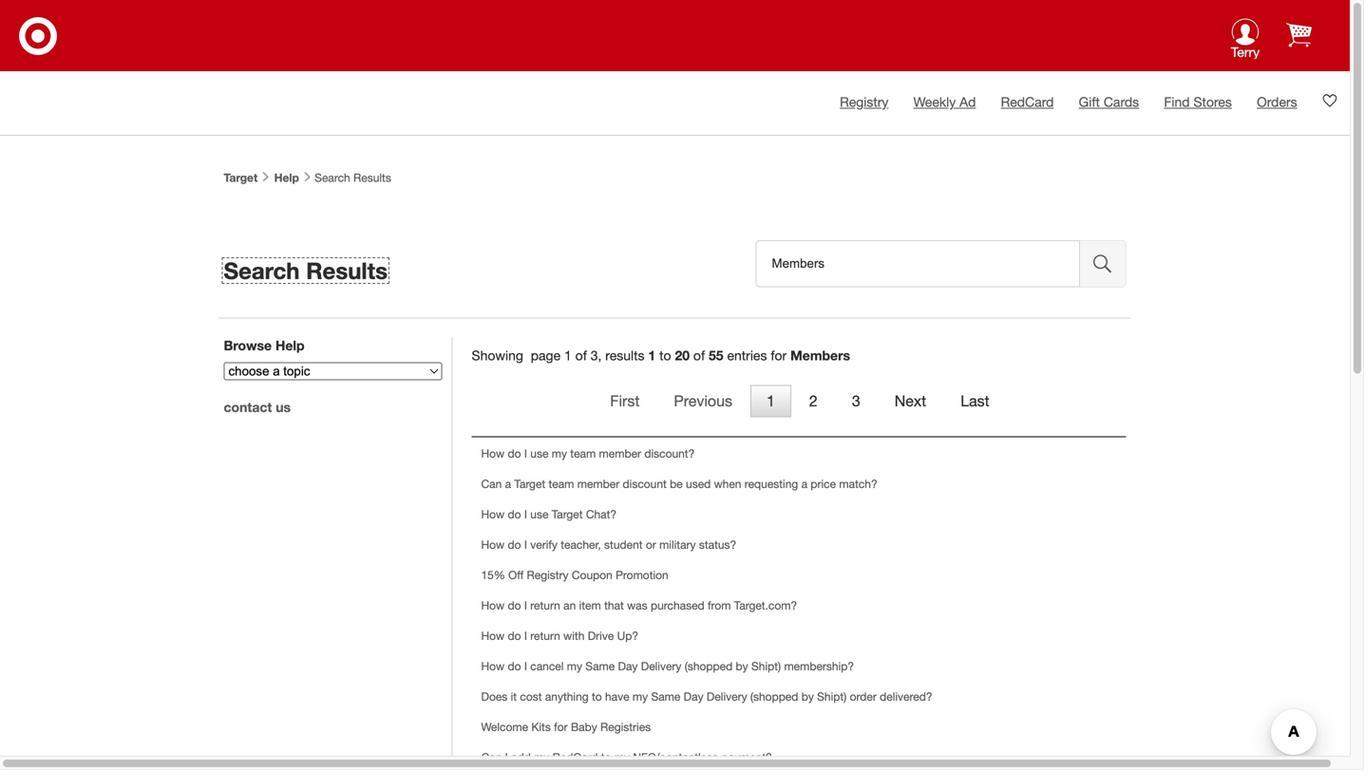 Task type: vqa. For each thing, say whether or not it's contained in the screenshot.
2nd Can from the bottom
yes



Task type: describe. For each thing, give the bounding box(es) containing it.
20
[[675, 348, 690, 364]]

browse help
[[224, 338, 305, 354]]

do for how do i verify teacher, student or military status?
[[508, 539, 521, 552]]

icon image
[[1232, 18, 1260, 46]]

55
[[709, 348, 724, 364]]

can a target team member discount be used when requesting a price match?
[[481, 478, 878, 491]]

terry
[[1232, 44, 1261, 60]]

cards
[[1104, 94, 1140, 110]]

does it cost anything to have my same day delivery (shopped by shipt) order delivered?
[[481, 691, 933, 704]]

1 vertical spatial to
[[592, 691, 602, 704]]

how do i use target chat? link
[[481, 508, 617, 521]]

how do i use target chat?
[[481, 508, 617, 521]]

i for how do i use my team member discount?
[[525, 447, 527, 461]]

0 vertical spatial results
[[354, 171, 391, 184]]

how for how do i cancel my same day delivery (shopped by shipt) membership?
[[481, 660, 505, 674]]

can for can a target team member discount be used when requesting a price match?
[[481, 478, 502, 491]]

0 horizontal spatial day
[[618, 660, 638, 674]]

showing
[[472, 348, 524, 364]]

do for how do i use my team member discount?
[[508, 447, 521, 461]]

0 vertical spatial redcard
[[1002, 94, 1055, 110]]

0 vertical spatial shipt)
[[752, 660, 781, 674]]

how for how do i verify teacher, student or military status?
[[481, 539, 505, 552]]

stores
[[1194, 94, 1233, 110]]

last
[[961, 393, 990, 410]]

2 vertical spatial target
[[552, 508, 583, 521]]

was
[[627, 599, 648, 613]]

item
[[579, 599, 601, 613]]

how for how do i use target chat?
[[481, 508, 505, 521]]

with
[[564, 630, 585, 643]]

0 horizontal spatial 1
[[565, 348, 572, 364]]

2 vertical spatial to
[[601, 751, 612, 765]]

last link
[[945, 386, 1006, 418]]

help link
[[274, 171, 299, 184]]

how do i return with drive up?
[[481, 630, 639, 643]]

payment?
[[722, 751, 773, 765]]

cancel
[[531, 660, 564, 674]]

gift cards link
[[1079, 94, 1140, 110]]

promotion
[[616, 569, 669, 582]]

my right add
[[534, 751, 550, 765]]

1 vertical spatial by
[[802, 691, 814, 704]]

verify
[[531, 539, 558, 552]]

0 vertical spatial team
[[571, 447, 596, 461]]

next link
[[879, 386, 943, 418]]

off
[[509, 569, 524, 582]]

terry link
[[1218, 18, 1275, 72]]

grid containing how do i use my team member discount?
[[472, 418, 1127, 771]]

page
[[531, 348, 561, 364]]

3
[[852, 393, 861, 410]]

can i add my redcard to my nfc/contactless payment? link
[[481, 751, 776, 765]]

i for how do i return with drive up?
[[525, 630, 527, 643]]

how do i verify teacher, student or military status?
[[481, 539, 737, 552]]

does
[[481, 691, 508, 704]]

how for how do i use my team member discount?
[[481, 447, 505, 461]]

registries
[[601, 721, 651, 734]]

previous link
[[658, 386, 749, 418]]

i for how do i verify teacher, student or military status?
[[525, 539, 527, 552]]

0 horizontal spatial same
[[586, 660, 615, 674]]

have
[[605, 691, 630, 704]]

0 vertical spatial search results
[[312, 171, 391, 184]]

coupon
[[572, 569, 613, 582]]

gift cards
[[1079, 94, 1140, 110]]

an
[[564, 599, 576, 613]]

my up how do i use target chat?
[[552, 447, 567, 461]]

how do i return with drive up? link
[[481, 630, 639, 643]]

status?
[[699, 539, 737, 552]]

how do i verify teacher, student or military status? link
[[481, 539, 737, 552]]

1 horizontal spatial search
[[315, 171, 350, 184]]

find stores link
[[1165, 94, 1233, 110]]

1 vertical spatial results
[[306, 257, 388, 284]]

how do i use my team member discount? link
[[481, 447, 695, 461]]

target.com?
[[735, 599, 798, 613]]

weekly ad
[[914, 94, 977, 110]]

1 vertical spatial search results
[[224, 257, 388, 284]]

1 vertical spatial same
[[652, 691, 681, 704]]

how for how do i return with drive up?
[[481, 630, 505, 643]]

1 vertical spatial help
[[276, 338, 305, 354]]

1 of from the left
[[576, 348, 587, 364]]

does it cost anything to have my same day delivery (shopped by shipt) order delivered? link
[[481, 691, 933, 704]]

baby
[[571, 721, 598, 734]]

contact us
[[224, 400, 291, 415]]

ad
[[960, 94, 977, 110]]

do for how do i return with drive up?
[[508, 630, 521, 643]]

members
[[791, 348, 851, 364]]

how do i return an item that was purchased from target.com?
[[481, 599, 798, 613]]

find
[[1165, 94, 1191, 110]]

registry inside grid
[[527, 569, 569, 582]]

welcome
[[481, 721, 529, 734]]

orders
[[1258, 94, 1298, 110]]

3,
[[591, 348, 602, 364]]

contact us link
[[224, 400, 291, 415]]

3 link
[[836, 386, 877, 418]]

2 horizontal spatial 1
[[767, 393, 776, 410]]

return for an
[[531, 599, 561, 613]]

requesting
[[745, 478, 799, 491]]

discount?
[[645, 447, 695, 461]]

that
[[605, 599, 624, 613]]

0 vertical spatial member
[[599, 447, 642, 461]]

redcard inside grid
[[553, 751, 598, 765]]

registry link
[[840, 94, 889, 110]]

how do i cancel my same day delivery (shopped by shipt) membership? link
[[481, 660, 855, 674]]

do for how do i cancel my same day delivery (shopped by shipt) membership?
[[508, 660, 521, 674]]



Task type: locate. For each thing, give the bounding box(es) containing it.
for
[[771, 348, 787, 364], [554, 721, 568, 734]]

next
[[895, 393, 927, 410]]

0 vertical spatial target
[[224, 171, 258, 184]]

1 vertical spatial search
[[224, 257, 300, 284]]

target left help link
[[224, 171, 258, 184]]

results
[[354, 171, 391, 184], [306, 257, 388, 284]]

1 vertical spatial return
[[531, 630, 561, 643]]

(shopped down membership?
[[751, 691, 799, 704]]

target
[[224, 171, 258, 184], [515, 478, 546, 491], [552, 508, 583, 521]]

by up the does it cost anything to have my same day delivery (shopped by shipt) order delivered? link
[[736, 660, 749, 674]]

1
[[565, 348, 572, 364], [649, 348, 656, 364], [767, 393, 776, 410]]

same down drive
[[586, 660, 615, 674]]

return for with
[[531, 630, 561, 643]]

1 link
[[751, 386, 792, 418]]

1 horizontal spatial delivery
[[707, 691, 748, 704]]

1 horizontal spatial for
[[771, 348, 787, 364]]

can
[[481, 478, 502, 491], [481, 751, 502, 765]]

3 how from the top
[[481, 539, 505, 552]]

1 horizontal spatial shipt)
[[818, 691, 847, 704]]

us
[[276, 400, 291, 415]]

1 vertical spatial shipt)
[[818, 691, 847, 704]]

do up off
[[508, 508, 521, 521]]

5 how from the top
[[481, 630, 505, 643]]

2 how from the top
[[481, 508, 505, 521]]

0 horizontal spatial shipt)
[[752, 660, 781, 674]]

0 horizontal spatial target
[[224, 171, 258, 184]]

redcard down baby
[[553, 751, 598, 765]]

0 horizontal spatial for
[[554, 721, 568, 734]]

1 how from the top
[[481, 447, 505, 461]]

return left with
[[531, 630, 561, 643]]

of
[[576, 348, 587, 364], [694, 348, 705, 364]]

can left add
[[481, 751, 502, 765]]

when
[[714, 478, 742, 491]]

target up "teacher,"
[[552, 508, 583, 521]]

6 how from the top
[[481, 660, 505, 674]]

1 horizontal spatial (shopped
[[751, 691, 799, 704]]

2 return from the top
[[531, 630, 561, 643]]

to down the registries
[[601, 751, 612, 765]]

1 horizontal spatial registry
[[840, 94, 889, 110]]

search
[[315, 171, 350, 184], [224, 257, 300, 284]]

registry
[[840, 94, 889, 110], [527, 569, 569, 582]]

anything
[[545, 691, 589, 704]]

use up verify
[[531, 508, 549, 521]]

return left an
[[531, 599, 561, 613]]

day
[[618, 660, 638, 674], [684, 691, 704, 704]]

None image field
[[1081, 240, 1127, 288]]

target.com home image
[[19, 17, 57, 55]]

redcard right ad
[[1002, 94, 1055, 110]]

15% off registry coupon promotion link
[[481, 569, 669, 582]]

first
[[611, 393, 640, 410]]

0 vertical spatial delivery
[[641, 660, 682, 674]]

1 left 2
[[767, 393, 776, 410]]

1 use from the top
[[531, 447, 549, 461]]

by
[[736, 660, 749, 674], [802, 691, 814, 704]]

1 a from the left
[[505, 478, 511, 491]]

6 do from the top
[[508, 660, 521, 674]]

to left have
[[592, 691, 602, 704]]

target link
[[224, 171, 258, 184]]

2 link
[[794, 386, 834, 418]]

5 do from the top
[[508, 630, 521, 643]]

my right have
[[633, 691, 648, 704]]

1 vertical spatial target
[[515, 478, 546, 491]]

use up how do i use target chat?
[[531, 447, 549, 461]]

how do i use my team member discount?
[[481, 447, 695, 461]]

help
[[274, 171, 299, 184], [276, 338, 305, 354]]

1 horizontal spatial 1
[[649, 348, 656, 364]]

of left 3,
[[576, 348, 587, 364]]

1 vertical spatial can
[[481, 751, 502, 765]]

delivery up payment?
[[707, 691, 748, 704]]

drive
[[588, 630, 614, 643]]

1 right page
[[565, 348, 572, 364]]

do up it
[[508, 660, 521, 674]]

entries
[[728, 348, 768, 364]]

0 vertical spatial help
[[274, 171, 299, 184]]

1 right results
[[649, 348, 656, 364]]

0 horizontal spatial by
[[736, 660, 749, 674]]

purchased
[[651, 599, 705, 613]]

my right cancel
[[567, 660, 583, 674]]

1 horizontal spatial a
[[802, 478, 808, 491]]

browse
[[224, 338, 272, 354]]

1 vertical spatial day
[[684, 691, 704, 704]]

search up browse help
[[224, 257, 300, 284]]

chat?
[[586, 508, 617, 521]]

2 do from the top
[[508, 508, 521, 521]]

1 vertical spatial use
[[531, 508, 549, 521]]

add
[[511, 751, 531, 765]]

how do i cancel my same day delivery (shopped by shipt) membership?
[[481, 660, 855, 674]]

i
[[525, 447, 527, 461], [525, 508, 527, 521], [525, 539, 527, 552], [525, 599, 527, 613], [525, 630, 527, 643], [525, 660, 527, 674], [505, 751, 508, 765]]

4 do from the top
[[508, 599, 521, 613]]

0 vertical spatial same
[[586, 660, 615, 674]]

2
[[810, 393, 818, 410]]

same down how do i cancel my same day delivery (shopped by shipt) membership? link
[[652, 691, 681, 704]]

(shopped
[[685, 660, 733, 674], [751, 691, 799, 704]]

my
[[552, 447, 567, 461], [567, 660, 583, 674], [633, 691, 648, 704], [534, 751, 550, 765], [615, 751, 630, 765]]

do up how do i use target chat? link
[[508, 447, 521, 461]]

or
[[646, 539, 657, 552]]

15% off registry coupon promotion
[[481, 569, 669, 582]]

help right target "link"
[[274, 171, 299, 184]]

4 how from the top
[[481, 599, 505, 613]]

team up chat?
[[571, 447, 596, 461]]

i for how do i cancel my same day delivery (shopped by shipt) membership?
[[525, 660, 527, 674]]

0 vertical spatial by
[[736, 660, 749, 674]]

1 vertical spatial team
[[549, 478, 575, 491]]

1 horizontal spatial target
[[515, 478, 546, 491]]

from
[[708, 599, 731, 613]]

favorites image
[[1323, 93, 1338, 108]]

for right the entries
[[771, 348, 787, 364]]

teacher,
[[561, 539, 601, 552]]

0 vertical spatial can
[[481, 478, 502, 491]]

weekly ad link
[[914, 94, 977, 110]]

can up how do i use target chat? link
[[481, 478, 502, 491]]

team up how do i use target chat? link
[[549, 478, 575, 491]]

military
[[660, 539, 696, 552]]

by down membership?
[[802, 691, 814, 704]]

1 horizontal spatial same
[[652, 691, 681, 704]]

i for how do i return an item that was purchased from target.com?
[[525, 599, 527, 613]]

it
[[511, 691, 517, 704]]

2 use from the top
[[531, 508, 549, 521]]

3 do from the top
[[508, 539, 521, 552]]

my down the registries
[[615, 751, 630, 765]]

match?
[[840, 478, 878, 491]]

search right help link
[[315, 171, 350, 184]]

do left with
[[508, 630, 521, 643]]

do for how do i use target chat?
[[508, 508, 521, 521]]

price
[[811, 478, 837, 491]]

orders link
[[1258, 94, 1298, 110]]

1 horizontal spatial day
[[684, 691, 704, 704]]

1 vertical spatial (shopped
[[751, 691, 799, 704]]

discount
[[623, 478, 667, 491]]

search results up browse help
[[224, 257, 388, 284]]

registry left weekly
[[840, 94, 889, 110]]

use for target
[[531, 508, 549, 521]]

for inside grid
[[554, 721, 568, 734]]

grid
[[472, 418, 1127, 771]]

kits
[[532, 721, 551, 734]]

0 vertical spatial search
[[315, 171, 350, 184]]

1 do from the top
[[508, 447, 521, 461]]

0 horizontal spatial delivery
[[641, 660, 682, 674]]

a left price
[[802, 478, 808, 491]]

search help text field
[[756, 240, 1081, 288]]

nfc/contactless
[[633, 751, 719, 765]]

1 vertical spatial redcard
[[553, 751, 598, 765]]

use for my
[[531, 447, 549, 461]]

i for how do i use target chat?
[[525, 508, 527, 521]]

shipt) left 'order'
[[818, 691, 847, 704]]

0 vertical spatial (shopped
[[685, 660, 733, 674]]

order
[[850, 691, 877, 704]]

1 horizontal spatial redcard
[[1002, 94, 1055, 110]]

0 vertical spatial registry
[[840, 94, 889, 110]]

can a target team member discount be used when requesting a price match? link
[[481, 478, 878, 491]]

up?
[[617, 630, 639, 643]]

15%
[[481, 569, 506, 582]]

shipt) left membership?
[[752, 660, 781, 674]]

my target.com shopping cart image
[[1287, 22, 1313, 48]]

1 vertical spatial registry
[[527, 569, 569, 582]]

0 vertical spatial to
[[660, 348, 672, 364]]

1 vertical spatial for
[[554, 721, 568, 734]]

delivery up does it cost anything to have my same day delivery (shopped by shipt) order delivered? at the bottom of page
[[641, 660, 682, 674]]

2 can from the top
[[481, 751, 502, 765]]

registry down verify
[[527, 569, 569, 582]]

welcome kits for baby registries
[[481, 721, 651, 734]]

member up chat?
[[578, 478, 620, 491]]

1 horizontal spatial of
[[694, 348, 705, 364]]

1 can from the top
[[481, 478, 502, 491]]

0 vertical spatial day
[[618, 660, 638, 674]]

0 horizontal spatial of
[[576, 348, 587, 364]]

member up discount
[[599, 447, 642, 461]]

day down the how do i cancel my same day delivery (shopped by shipt) membership?
[[684, 691, 704, 704]]

2 horizontal spatial target
[[552, 508, 583, 521]]

contact
[[224, 400, 272, 415]]

how do i return an item that was purchased from target.com? link
[[481, 599, 798, 613]]

1 horizontal spatial by
[[802, 691, 814, 704]]

(shopped up the does it cost anything to have my same day delivery (shopped by shipt) order delivered? link
[[685, 660, 733, 674]]

0 vertical spatial for
[[771, 348, 787, 364]]

search results
[[312, 171, 391, 184], [224, 257, 388, 284]]

use
[[531, 447, 549, 461], [531, 508, 549, 521]]

a up how do i use target chat?
[[505, 478, 511, 491]]

gift
[[1079, 94, 1101, 110]]

student
[[605, 539, 643, 552]]

delivered?
[[880, 691, 933, 704]]

delivery
[[641, 660, 682, 674], [707, 691, 748, 704]]

previous
[[674, 393, 733, 410]]

search results right help link
[[312, 171, 391, 184]]

1 vertical spatial delivery
[[707, 691, 748, 704]]

showing page 1 of 3, results 1 to 20 of 55 entries for members
[[472, 348, 851, 364]]

return
[[531, 599, 561, 613], [531, 630, 561, 643]]

0 horizontal spatial (shopped
[[685, 660, 733, 674]]

can for can i add my redcard to my nfc/contactless payment?
[[481, 751, 502, 765]]

can i add my redcard to my nfc/contactless payment?
[[481, 751, 776, 765]]

of right 20
[[694, 348, 705, 364]]

0 vertical spatial return
[[531, 599, 561, 613]]

redcard
[[1002, 94, 1055, 110], [553, 751, 598, 765]]

be
[[670, 478, 683, 491]]

results
[[606, 348, 645, 364]]

help right browse
[[276, 338, 305, 354]]

0 horizontal spatial redcard
[[553, 751, 598, 765]]

member
[[599, 447, 642, 461], [578, 478, 620, 491]]

do left verify
[[508, 539, 521, 552]]

1 return from the top
[[531, 599, 561, 613]]

target up how do i use target chat?
[[515, 478, 546, 491]]

for right kits
[[554, 721, 568, 734]]

to left 20
[[660, 348, 672, 364]]

weekly
[[914, 94, 956, 110]]

how for how do i return an item that was purchased from target.com?
[[481, 599, 505, 613]]

1 vertical spatial member
[[578, 478, 620, 491]]

0 vertical spatial use
[[531, 447, 549, 461]]

2 a from the left
[[802, 478, 808, 491]]

do down off
[[508, 599, 521, 613]]

0 horizontal spatial a
[[505, 478, 511, 491]]

find stores
[[1165, 94, 1233, 110]]

day down up?
[[618, 660, 638, 674]]

welcome kits for baby registries link
[[481, 721, 651, 734]]

do for how do i return an item that was purchased from target.com?
[[508, 599, 521, 613]]

0 horizontal spatial search
[[224, 257, 300, 284]]

0 horizontal spatial registry
[[527, 569, 569, 582]]

2 of from the left
[[694, 348, 705, 364]]



